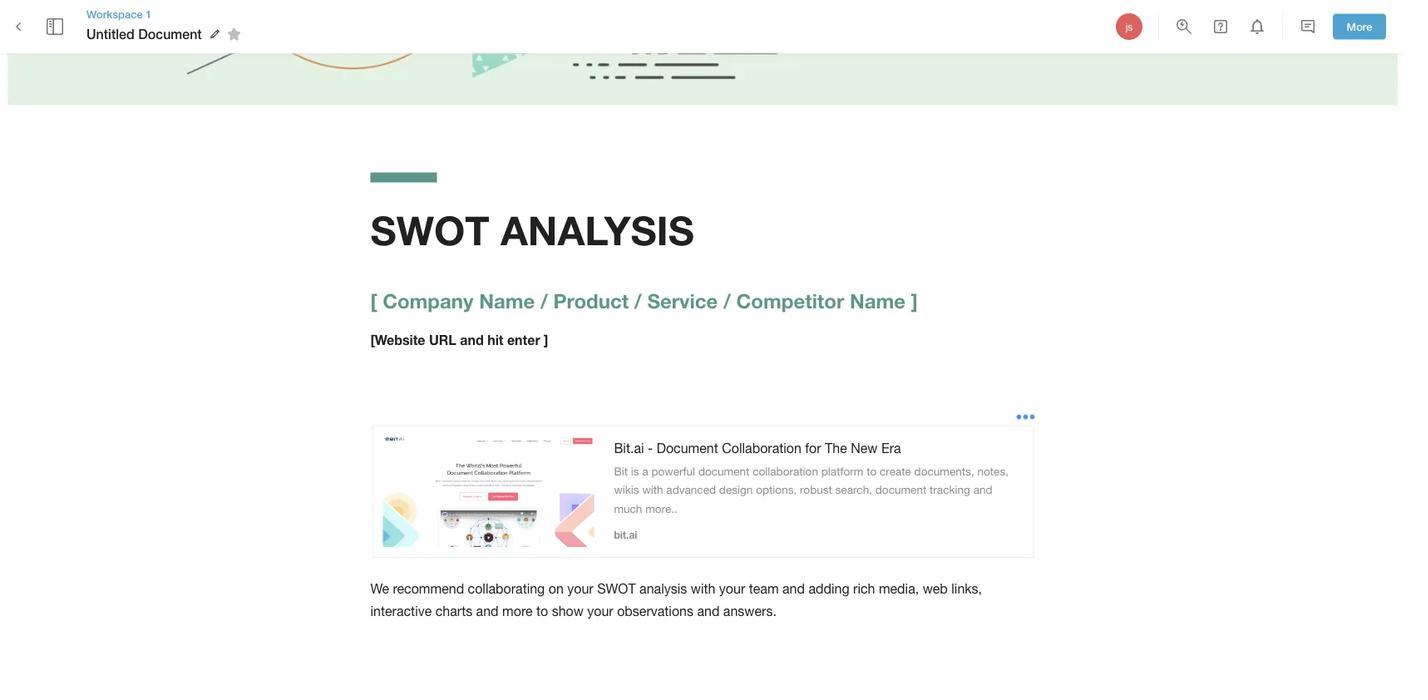 Task type: describe. For each thing, give the bounding box(es) containing it.
search,
[[836, 483, 872, 497]]

recommend
[[393, 581, 464, 597]]

advanced
[[667, 483, 716, 497]]

untitled document
[[87, 26, 202, 42]]

1 vertical spatial ]
[[544, 332, 548, 348]]

show
[[552, 603, 584, 619]]

observations
[[617, 603, 694, 619]]

we recommend collaborating on your swot analysis with your team and adding rich media, web links, interactive charts and more to show your observations and answers.
[[371, 581, 986, 619]]

workspace 1 link
[[87, 7, 247, 22]]

url
[[429, 332, 457, 348]]

3 / from the left
[[724, 289, 731, 312]]

the
[[825, 440, 847, 456]]

[
[[371, 289, 377, 312]]

and inside the bit is a powerful document collaboration platform to create documents, notes, wikis with advanced design options, robust search, document tracking and much more..
[[974, 483, 993, 497]]

-
[[648, 440, 653, 456]]

media,
[[879, 581, 919, 597]]

0 vertical spatial ]
[[911, 289, 918, 312]]

company
[[383, 289, 474, 312]]

a
[[642, 465, 649, 478]]

service
[[647, 289, 718, 312]]

with inside the we recommend collaborating on your swot analysis with your team and adding rich media, web links, interactive charts and more to show your observations and answers.
[[691, 581, 716, 597]]

links,
[[952, 581, 982, 597]]

interactive
[[371, 603, 432, 619]]

bit is a powerful document collaboration platform to create documents, notes, wikis with advanced design options, robust search, document tracking and much more..
[[614, 465, 1012, 515]]

tracking
[[930, 483, 971, 497]]

1 / from the left
[[541, 289, 548, 312]]

0 horizontal spatial document
[[699, 465, 750, 478]]

is
[[631, 465, 639, 478]]

options,
[[756, 483, 797, 497]]

documents,
[[915, 465, 975, 478]]

untitled
[[87, 26, 135, 42]]

design
[[719, 483, 753, 497]]

1 vertical spatial document
[[657, 440, 718, 456]]

rich
[[853, 581, 875, 597]]

we
[[371, 581, 389, 597]]

to inside the we recommend collaborating on your swot analysis with your team and adding rich media, web links, interactive charts and more to show your observations and answers.
[[536, 603, 548, 619]]

to inside the bit is a powerful document collaboration platform to create documents, notes, wikis with advanced design options, robust search, document tracking and much more..
[[867, 465, 877, 478]]

more..
[[646, 502, 678, 515]]

team
[[749, 581, 779, 597]]

more
[[1347, 20, 1373, 33]]

[ company name / product / service / competitor name ]
[[371, 289, 918, 312]]

more button
[[1333, 14, 1387, 39]]

your right on
[[567, 581, 594, 597]]

much
[[614, 502, 642, 515]]

bit.ai
[[614, 529, 637, 541]]

on
[[549, 581, 564, 597]]

and down collaborating
[[476, 603, 499, 619]]

wikis
[[614, 483, 639, 497]]



Task type: locate. For each thing, give the bounding box(es) containing it.
powerful
[[652, 465, 695, 478]]

robust
[[800, 483, 832, 497]]

0 vertical spatial with
[[642, 483, 663, 497]]

enter
[[507, 332, 540, 348]]

collaboration
[[722, 440, 802, 456]]

your
[[567, 581, 594, 597], [719, 581, 745, 597], [587, 603, 614, 619]]

new
[[851, 440, 878, 456]]

0 horizontal spatial swot
[[371, 206, 490, 254]]

1 vertical spatial with
[[691, 581, 716, 597]]

2 / from the left
[[634, 289, 642, 312]]

document up design
[[699, 465, 750, 478]]

and down notes, at the right bottom
[[974, 483, 993, 497]]

0 vertical spatial to
[[867, 465, 877, 478]]

web
[[923, 581, 948, 597]]

0 horizontal spatial ]
[[544, 332, 548, 348]]

document
[[138, 26, 202, 42], [657, 440, 718, 456]]

[website
[[371, 332, 425, 348]]

/ left service
[[634, 289, 642, 312]]

1
[[146, 7, 152, 20]]

more
[[502, 603, 533, 619]]

document up powerful
[[657, 440, 718, 456]]

1 horizontal spatial /
[[634, 289, 642, 312]]

]
[[911, 289, 918, 312], [544, 332, 548, 348]]

swot analysis
[[371, 206, 694, 254]]

favorite image
[[224, 24, 244, 44]]

notes,
[[978, 465, 1009, 478]]

bit.ai
[[614, 440, 644, 456]]

bit
[[614, 465, 628, 478]]

swot up observations
[[597, 581, 636, 597]]

swot
[[371, 206, 490, 254], [597, 581, 636, 597]]

[website url and hit enter ]
[[371, 332, 548, 348]]

document down create
[[876, 483, 927, 497]]

0 horizontal spatial name
[[479, 289, 535, 312]]

/
[[541, 289, 548, 312], [634, 289, 642, 312], [724, 289, 731, 312]]

document down workspace 1 link in the top of the page
[[138, 26, 202, 42]]

with down a in the bottom left of the page
[[642, 483, 663, 497]]

competitor
[[737, 289, 844, 312]]

0 horizontal spatial to
[[536, 603, 548, 619]]

with
[[642, 483, 663, 497], [691, 581, 716, 597]]

era
[[882, 440, 901, 456]]

workspace
[[87, 7, 143, 20]]

1 vertical spatial to
[[536, 603, 548, 619]]

analysis
[[640, 581, 687, 597]]

1 horizontal spatial name
[[850, 289, 906, 312]]

0 vertical spatial document
[[138, 26, 202, 42]]

0 vertical spatial document
[[699, 465, 750, 478]]

js
[[1126, 21, 1133, 32]]

0 vertical spatial swot
[[371, 206, 490, 254]]

bit.ai - document collaboration for the new era
[[614, 440, 901, 456]]

answers.
[[724, 603, 777, 619]]

charts
[[436, 603, 473, 619]]

1 horizontal spatial document
[[657, 440, 718, 456]]

platform
[[822, 465, 864, 478]]

/ right service
[[724, 289, 731, 312]]

hit
[[488, 332, 504, 348]]

/ left product
[[541, 289, 548, 312]]

for
[[805, 440, 821, 456]]

to right more
[[536, 603, 548, 619]]

1 horizontal spatial to
[[867, 465, 877, 478]]

your right show
[[587, 603, 614, 619]]

1 horizontal spatial ]
[[911, 289, 918, 312]]

product
[[554, 289, 629, 312]]

and right team
[[783, 581, 805, 597]]

adding
[[809, 581, 850, 597]]

and left hit
[[460, 332, 484, 348]]

1 horizontal spatial swot
[[597, 581, 636, 597]]

1 horizontal spatial with
[[691, 581, 716, 597]]

your up the answers.
[[719, 581, 745, 597]]

1 name from the left
[[479, 289, 535, 312]]

js button
[[1114, 11, 1145, 42]]

to left create
[[867, 465, 877, 478]]

collaborating
[[468, 581, 545, 597]]

swot up company
[[371, 206, 490, 254]]

analysis
[[501, 206, 694, 254]]

and
[[460, 332, 484, 348], [974, 483, 993, 497], [783, 581, 805, 597], [476, 603, 499, 619], [697, 603, 720, 619]]

swot inside the we recommend collaborating on your swot analysis with your team and adding rich media, web links, interactive charts and more to show your observations and answers.
[[597, 581, 636, 597]]

with inside the bit is a powerful document collaboration platform to create documents, notes, wikis with advanced design options, robust search, document tracking and much more..
[[642, 483, 663, 497]]

create
[[880, 465, 911, 478]]

2 horizontal spatial /
[[724, 289, 731, 312]]

and left the answers.
[[697, 603, 720, 619]]

collaboration
[[753, 465, 818, 478]]

0 horizontal spatial document
[[138, 26, 202, 42]]

with right analysis
[[691, 581, 716, 597]]

name
[[479, 289, 535, 312], [850, 289, 906, 312]]

workspace 1
[[87, 7, 152, 20]]

1 vertical spatial document
[[876, 483, 927, 497]]

2 name from the left
[[850, 289, 906, 312]]

0 horizontal spatial with
[[642, 483, 663, 497]]

document
[[699, 465, 750, 478], [876, 483, 927, 497]]

1 vertical spatial swot
[[597, 581, 636, 597]]

1 horizontal spatial document
[[876, 483, 927, 497]]

to
[[867, 465, 877, 478], [536, 603, 548, 619]]

0 horizontal spatial /
[[541, 289, 548, 312]]



Task type: vqa. For each thing, say whether or not it's contained in the screenshot.
Era
yes



